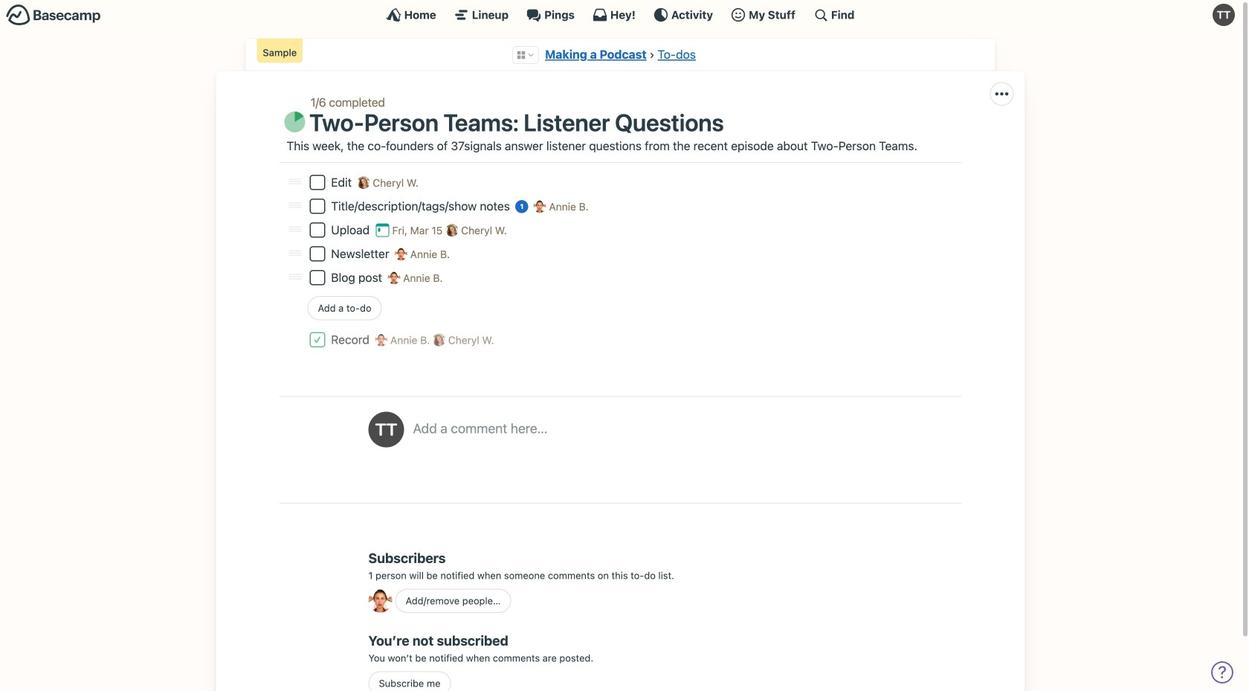 Task type: describe. For each thing, give the bounding box(es) containing it.
0 horizontal spatial annie bryan image
[[369, 589, 392, 613]]

breadcrumb element
[[246, 39, 996, 71]]

2 vertical spatial annie bryan image
[[375, 334, 388, 346]]

terry turtle image inside main element
[[1213, 4, 1236, 26]]

1 vertical spatial annie bryan image
[[388, 271, 401, 284]]

switch accounts image
[[6, 4, 101, 27]]

0 vertical spatial annie bryan image
[[395, 248, 408, 260]]

keyboard shortcut: ⌘ + / image
[[814, 7, 829, 22]]



Task type: locate. For each thing, give the bounding box(es) containing it.
0 vertical spatial terry turtle image
[[1213, 4, 1236, 26]]

0 vertical spatial annie bryan image
[[534, 200, 546, 213]]

2 vertical spatial cheryl walters image
[[433, 334, 446, 346]]

terry turtle image
[[1213, 4, 1236, 26], [369, 412, 404, 447]]

1 vertical spatial cheryl walters image
[[446, 224, 459, 236]]

1 vertical spatial annie bryan image
[[369, 589, 392, 613]]

0 horizontal spatial terry turtle image
[[369, 412, 404, 447]]

main element
[[0, 0, 1242, 29]]

0 vertical spatial cheryl walters image
[[357, 176, 370, 189]]

annie bryan image
[[395, 248, 408, 260], [369, 589, 392, 613]]

cheryl walters image
[[357, 176, 370, 189], [446, 224, 459, 236], [433, 334, 446, 346]]

annie bryan image
[[534, 200, 546, 213], [388, 271, 401, 284], [375, 334, 388, 346]]

1 horizontal spatial annie bryan image
[[395, 248, 408, 260]]

1 horizontal spatial terry turtle image
[[1213, 4, 1236, 26]]

1 vertical spatial terry turtle image
[[369, 412, 404, 447]]



Task type: vqa. For each thing, say whether or not it's contained in the screenshot.
the Main element
yes



